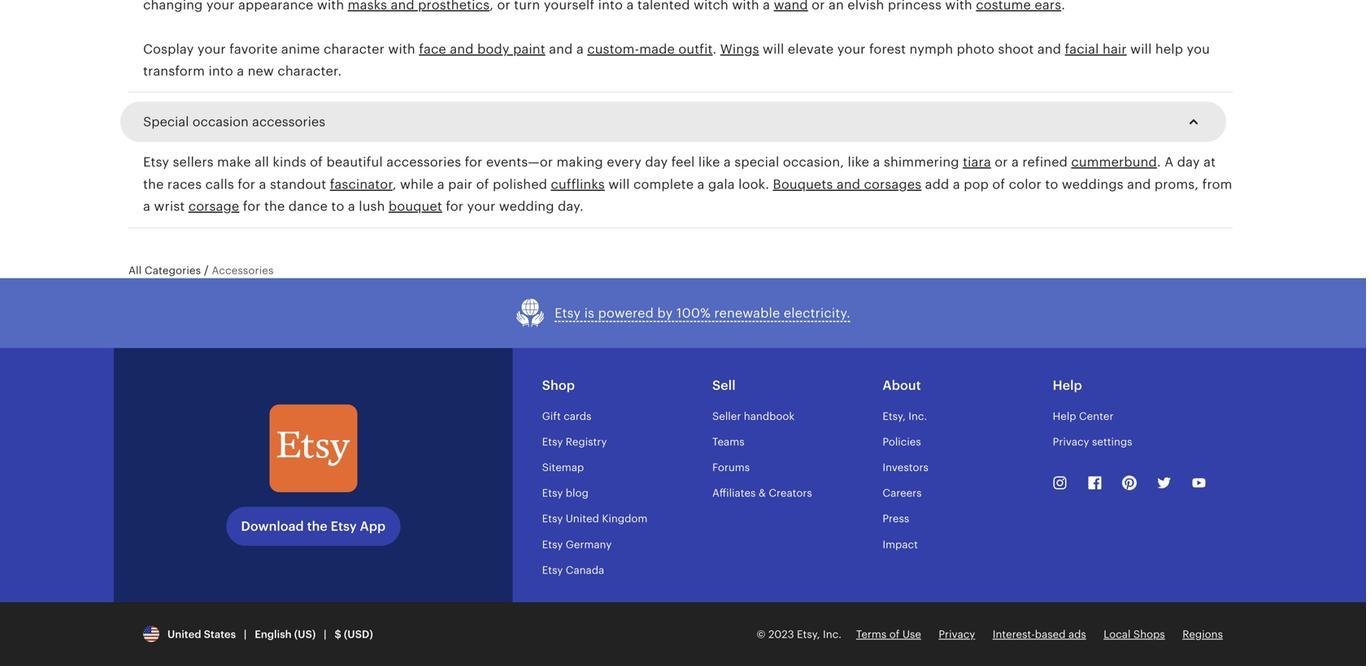 Task type: locate. For each thing, give the bounding box(es) containing it.
0 vertical spatial help
[[1053, 378, 1082, 393]]

made
[[639, 42, 675, 56]]

a up the gala
[[724, 155, 731, 170]]

your left forest at the top
[[837, 42, 866, 56]]

1 horizontal spatial to
[[1045, 177, 1059, 192]]

interest-based ads link
[[993, 629, 1086, 641]]

1 horizontal spatial united
[[566, 513, 599, 526]]

your up into on the left of page
[[198, 42, 226, 56]]

etsy inside tab panel
[[143, 155, 169, 170]]

a up corsages
[[873, 155, 880, 170]]

0 vertical spatial accessories
[[252, 115, 325, 129]]

corsage for the dance to a lush bouquet for your wedding day.
[[188, 199, 584, 214]]

of left use
[[890, 629, 900, 641]]

and right face
[[450, 42, 474, 56]]

etsy left app
[[331, 520, 357, 534]]

interest-based ads
[[993, 629, 1086, 641]]

fascinator , while a pair of polished cufflinks will complete a gala look. bouquets and corsages
[[330, 177, 922, 192]]

handbook
[[744, 411, 795, 423]]

help
[[1156, 42, 1183, 56]]

0 vertical spatial privacy
[[1053, 436, 1089, 449]]

0 vertical spatial .
[[713, 42, 717, 56]]

. left a
[[1157, 155, 1161, 170]]

etsy up races
[[143, 155, 169, 170]]

2 vertical spatial the
[[307, 520, 328, 534]]

character.
[[278, 64, 342, 78]]

body
[[477, 42, 510, 56]]

day right a
[[1177, 155, 1200, 170]]

day up complete
[[645, 155, 668, 170]]

0 horizontal spatial |
[[244, 629, 247, 641]]

. inside the . a day at the races calls for a standout
[[1157, 155, 1161, 170]]

etsy germany link
[[542, 539, 612, 551]]

the inside "link"
[[307, 520, 328, 534]]

2 horizontal spatial will
[[1131, 42, 1152, 56]]

terms of use link
[[856, 629, 921, 641]]

is
[[584, 306, 595, 321]]

privacy
[[1053, 436, 1089, 449], [939, 629, 975, 641]]

etsy is powered by 100% renewable electricity.
[[555, 306, 851, 321]]

united right the us icon
[[167, 629, 201, 641]]

united
[[566, 513, 599, 526], [167, 629, 201, 641]]

1 horizontal spatial like
[[848, 155, 870, 170]]

privacy right use
[[939, 629, 975, 641]]

look.
[[739, 177, 769, 192]]

2 help from the top
[[1053, 411, 1077, 423]]

cosplay
[[143, 42, 194, 56]]

facial hair link
[[1065, 42, 1127, 56]]

teams
[[712, 436, 745, 449]]

0 horizontal spatial inc.
[[823, 629, 842, 641]]

face
[[419, 42, 446, 56]]

1 vertical spatial .
[[1157, 155, 1161, 170]]

like up the gala
[[699, 155, 720, 170]]

for down pair
[[446, 199, 464, 214]]

etsy for etsy registry
[[542, 436, 563, 449]]

like up bouquets and corsages link
[[848, 155, 870, 170]]

of
[[310, 155, 323, 170], [476, 177, 489, 192], [993, 177, 1006, 192], [890, 629, 900, 641]]

100%
[[677, 306, 711, 321]]

tab panel containing cosplay your favorite anime character with
[[129, 0, 1233, 228]]

make
[[217, 155, 251, 170]]

from
[[1203, 177, 1233, 192]]

1 help from the top
[[1053, 378, 1082, 393]]

wedding
[[499, 199, 554, 214]]

states
[[204, 629, 236, 641]]

2 | from the left
[[324, 629, 327, 641]]

(us)
[[294, 629, 316, 641]]

,
[[393, 177, 397, 192]]

a left "lush"
[[348, 199, 355, 214]]

standout
[[270, 177, 326, 192]]

terms
[[856, 629, 887, 641]]

. a day at the races calls for a standout
[[143, 155, 1216, 192]]

inc. up policies
[[909, 411, 927, 423]]

to inside add a pop of color to weddings and proms, from a wrist
[[1045, 177, 1059, 192]]

by
[[657, 306, 673, 321]]

0 horizontal spatial to
[[331, 199, 344, 214]]

download the etsy app
[[241, 520, 386, 534]]

etsy left canada
[[542, 565, 563, 577]]

0 vertical spatial to
[[1045, 177, 1059, 192]]

$
[[335, 629, 341, 641]]

1 vertical spatial help
[[1053, 411, 1077, 423]]

with
[[388, 42, 415, 56]]

beautiful
[[327, 155, 383, 170]]

1 horizontal spatial .
[[1157, 155, 1161, 170]]

1 vertical spatial to
[[331, 199, 344, 214]]

elevate
[[788, 42, 834, 56]]

&
[[759, 488, 766, 500]]

0 horizontal spatial accessories
[[252, 115, 325, 129]]

| left $
[[324, 629, 327, 641]]

0 horizontal spatial etsy,
[[797, 629, 820, 641]]

help up "help center"
[[1053, 378, 1082, 393]]

a right into on the left of page
[[237, 64, 244, 78]]

.
[[713, 42, 717, 56], [1157, 155, 1161, 170]]

1 vertical spatial the
[[264, 199, 285, 214]]

sitemap
[[542, 462, 584, 474]]

impact link
[[883, 539, 918, 551]]

united down blog on the left bottom of page
[[566, 513, 599, 526]]

etsy, right the 2023
[[797, 629, 820, 641]]

of down or
[[993, 177, 1006, 192]]

2 day from the left
[[1177, 155, 1200, 170]]

accessories inside dropdown button
[[252, 115, 325, 129]]

1 | from the left
[[244, 629, 247, 641]]

etsy left is on the top of page
[[555, 306, 581, 321]]

blog
[[566, 488, 589, 500]]

etsy, up policies
[[883, 411, 906, 423]]

2 like from the left
[[848, 155, 870, 170]]

cufflinks link
[[551, 177, 605, 192]]

custom-
[[587, 42, 639, 56]]

etsy for etsy is powered by 100% renewable electricity.
[[555, 306, 581, 321]]

2 horizontal spatial the
[[307, 520, 328, 534]]

1 horizontal spatial your
[[467, 199, 496, 214]]

to down refined on the right of the page
[[1045, 177, 1059, 192]]

0 horizontal spatial day
[[645, 155, 668, 170]]

a inside will help you transform into a new character.
[[237, 64, 244, 78]]

etsy down etsy blog link in the left of the page
[[542, 513, 563, 526]]

help for help
[[1053, 378, 1082, 393]]

accessories up while
[[387, 155, 461, 170]]

help for help center
[[1053, 411, 1077, 423]]

the up wrist
[[143, 177, 164, 192]]

will down every
[[609, 177, 630, 192]]

privacy down "help center"
[[1053, 436, 1089, 449]]

| right states
[[244, 629, 247, 641]]

us image
[[143, 627, 159, 643]]

etsy inside button
[[555, 306, 581, 321]]

and inside add a pop of color to weddings and proms, from a wrist
[[1127, 177, 1151, 192]]

and right paint
[[549, 42, 573, 56]]

1 vertical spatial privacy
[[939, 629, 975, 641]]

etsy germany
[[542, 539, 612, 551]]

will right hair
[[1131, 42, 1152, 56]]

0 vertical spatial etsy,
[[883, 411, 906, 423]]

0 vertical spatial the
[[143, 177, 164, 192]]

weddings
[[1062, 177, 1124, 192]]

will right the wings 'link' on the right top of page
[[763, 42, 784, 56]]

bouquets and corsages link
[[773, 177, 922, 192]]

investors
[[883, 462, 929, 474]]

0 horizontal spatial privacy
[[939, 629, 975, 641]]

1 horizontal spatial |
[[324, 629, 327, 641]]

1 vertical spatial etsy,
[[797, 629, 820, 641]]

all categories link
[[129, 264, 201, 277]]

terms of use
[[856, 629, 921, 641]]

etsy left blog on the left bottom of page
[[542, 488, 563, 500]]

renewable
[[714, 306, 780, 321]]

accessories up kinds
[[252, 115, 325, 129]]

fascinator
[[330, 177, 393, 192]]

1 horizontal spatial accessories
[[387, 155, 461, 170]]

photo
[[957, 42, 995, 56]]

shops
[[1134, 629, 1165, 641]]

1 horizontal spatial privacy
[[1053, 436, 1089, 449]]

press link
[[883, 513, 909, 526]]

. left wings
[[713, 42, 717, 56]]

for inside the . a day at the races calls for a standout
[[238, 177, 256, 192]]

accessories
[[252, 115, 325, 129], [387, 155, 461, 170]]

1 horizontal spatial inc.
[[909, 411, 927, 423]]

a down 'all'
[[259, 177, 266, 192]]

(usd)
[[344, 629, 373, 641]]

etsy up etsy canada 'link'
[[542, 539, 563, 551]]

affiliates & creators link
[[712, 488, 812, 500]]

1 vertical spatial inc.
[[823, 629, 842, 641]]

etsy down gift
[[542, 436, 563, 449]]

add
[[925, 177, 949, 192]]

press
[[883, 513, 909, 526]]

privacy link
[[939, 629, 975, 641]]

your down pair
[[467, 199, 496, 214]]

teams link
[[712, 436, 745, 449]]

1 vertical spatial united
[[167, 629, 201, 641]]

calls
[[205, 177, 234, 192]]

new
[[248, 64, 274, 78]]

nymph
[[910, 42, 953, 56]]

use
[[903, 629, 921, 641]]

to right dance
[[331, 199, 344, 214]]

to
[[1045, 177, 1059, 192], [331, 199, 344, 214]]

special occasion accessories
[[143, 115, 325, 129]]

0 horizontal spatial like
[[699, 155, 720, 170]]

english
[[255, 629, 292, 641]]

the right the download
[[307, 520, 328, 534]]

corsage
[[188, 199, 239, 214]]

etsy for etsy sellers make all kinds of beautiful accessories for events—or making every day feel like a special occasion, like a shimmering tiara or a refined cummerbund
[[143, 155, 169, 170]]

and down cummerbund
[[1127, 177, 1151, 192]]

accessories
[[212, 265, 274, 277]]

day
[[645, 155, 668, 170], [1177, 155, 1200, 170]]

complete
[[634, 177, 694, 192]]

inc. left the terms
[[823, 629, 842, 641]]

the inside the . a day at the races calls for a standout
[[143, 177, 164, 192]]

0 vertical spatial united
[[566, 513, 599, 526]]

will help you transform into a new character.
[[143, 42, 1210, 78]]

tab panel
[[129, 0, 1233, 228]]

1 horizontal spatial day
[[1177, 155, 1200, 170]]

0 horizontal spatial the
[[143, 177, 164, 192]]

for down make
[[238, 177, 256, 192]]

special
[[735, 155, 780, 170]]

privacy for privacy link
[[939, 629, 975, 641]]

the down standout
[[264, 199, 285, 214]]

help left center
[[1053, 411, 1077, 423]]

2 horizontal spatial your
[[837, 42, 866, 56]]



Task type: describe. For each thing, give the bounding box(es) containing it.
corsages
[[864, 177, 922, 192]]

1 horizontal spatial will
[[763, 42, 784, 56]]

of inside add a pop of color to weddings and proms, from a wrist
[[993, 177, 1006, 192]]

regions button
[[1183, 628, 1223, 642]]

investors link
[[883, 462, 929, 474]]

or
[[995, 155, 1008, 170]]

of right pair
[[476, 177, 489, 192]]

all
[[255, 155, 269, 170]]

shimmering
[[884, 155, 959, 170]]

character
[[324, 42, 385, 56]]

0 horizontal spatial your
[[198, 42, 226, 56]]

based
[[1035, 629, 1066, 641]]

etsy for etsy canada
[[542, 565, 563, 577]]

add a pop of color to weddings and proms, from a wrist
[[143, 177, 1233, 214]]

day.
[[558, 199, 584, 214]]

affiliates & creators
[[712, 488, 812, 500]]

0 horizontal spatial .
[[713, 42, 717, 56]]

a right add
[[953, 177, 960, 192]]

cards
[[564, 411, 592, 423]]

refined
[[1023, 155, 1068, 170]]

for up pair
[[465, 155, 483, 170]]

all categories / accessories
[[129, 264, 274, 277]]

color
[[1009, 177, 1042, 192]]

a left 'custom-' at the left top
[[576, 42, 584, 56]]

a left wrist
[[143, 199, 150, 214]]

kingdom
[[602, 513, 648, 526]]

etsy inside "link"
[[331, 520, 357, 534]]

etsy for etsy united kingdom
[[542, 513, 563, 526]]

a left the gala
[[697, 177, 705, 192]]

special
[[143, 115, 189, 129]]

forest
[[869, 42, 906, 56]]

1 vertical spatial accessories
[[387, 155, 461, 170]]

settings
[[1092, 436, 1133, 449]]

ads
[[1069, 629, 1086, 641]]

help center link
[[1053, 411, 1114, 423]]

© 2023 etsy, inc.
[[757, 629, 842, 641]]

germany
[[566, 539, 612, 551]]

and left facial
[[1038, 42, 1061, 56]]

a
[[1165, 155, 1174, 170]]

download the etsy app link
[[226, 507, 400, 546]]

custom-made outfit link
[[587, 42, 713, 56]]

a inside the . a day at the races calls for a standout
[[259, 177, 266, 192]]

for right corsage link
[[243, 199, 261, 214]]

etsy, inc.
[[883, 411, 927, 423]]

etsy is powered by 100% renewable electricity. button
[[516, 298, 851, 329]]

all
[[129, 265, 142, 277]]

registry
[[566, 436, 607, 449]]

local shops
[[1104, 629, 1165, 641]]

of right kinds
[[310, 155, 323, 170]]

center
[[1079, 411, 1114, 423]]

0 horizontal spatial united
[[167, 629, 201, 641]]

electricity.
[[784, 306, 851, 321]]

1 like from the left
[[699, 155, 720, 170]]

you
[[1187, 42, 1210, 56]]

interest-
[[993, 629, 1035, 641]]

seller handbook link
[[712, 411, 795, 423]]

0 horizontal spatial will
[[609, 177, 630, 192]]

etsy for etsy blog
[[542, 488, 563, 500]]

0 vertical spatial inc.
[[909, 411, 927, 423]]

corsage link
[[188, 199, 239, 214]]

gift
[[542, 411, 561, 423]]

about
[[883, 378, 921, 393]]

powered
[[598, 306, 654, 321]]

1 day from the left
[[645, 155, 668, 170]]

etsy united kingdom
[[542, 513, 648, 526]]

etsy united kingdom link
[[542, 513, 648, 526]]

united states   |   english (us)   |   $ (usd)
[[162, 629, 373, 641]]

bouquets
[[773, 177, 833, 192]]

hair
[[1103, 42, 1127, 56]]

events—or
[[486, 155, 553, 170]]

policies
[[883, 436, 921, 449]]

a left pair
[[437, 177, 445, 192]]

etsy canada link
[[542, 565, 604, 577]]

gala
[[708, 177, 735, 192]]

fascinator link
[[330, 177, 393, 192]]

a right or
[[1012, 155, 1019, 170]]

day inside the . a day at the races calls for a standout
[[1177, 155, 1200, 170]]

polished
[[493, 177, 547, 192]]

and down occasion,
[[837, 177, 861, 192]]

while
[[400, 177, 434, 192]]

etsy for etsy germany
[[542, 539, 563, 551]]

wings link
[[720, 42, 759, 56]]

privacy settings link
[[1053, 436, 1133, 449]]

1 horizontal spatial the
[[264, 199, 285, 214]]

outfit
[[679, 42, 713, 56]]

races
[[167, 177, 202, 192]]

pop
[[964, 177, 989, 192]]

gift cards link
[[542, 411, 592, 423]]

app
[[360, 520, 386, 534]]

into
[[209, 64, 233, 78]]

sitemap link
[[542, 462, 584, 474]]

privacy for privacy settings
[[1053, 436, 1089, 449]]

©
[[757, 629, 766, 641]]

will inside will help you transform into a new character.
[[1131, 42, 1152, 56]]

dance
[[289, 199, 328, 214]]

tiara
[[963, 155, 991, 170]]

1 horizontal spatial etsy,
[[883, 411, 906, 423]]

canada
[[566, 565, 604, 577]]

occasion
[[192, 115, 249, 129]]

etsy registry link
[[542, 436, 607, 449]]

at
[[1204, 155, 1216, 170]]

sell
[[712, 378, 736, 393]]

occasion,
[[783, 155, 844, 170]]

etsy blog link
[[542, 488, 589, 500]]

local shops link
[[1104, 629, 1165, 641]]

bouquet
[[389, 199, 442, 214]]

shoot
[[998, 42, 1034, 56]]

etsy registry
[[542, 436, 607, 449]]

categories
[[145, 265, 201, 277]]



Task type: vqa. For each thing, say whether or not it's contained in the screenshot.
Creators
yes



